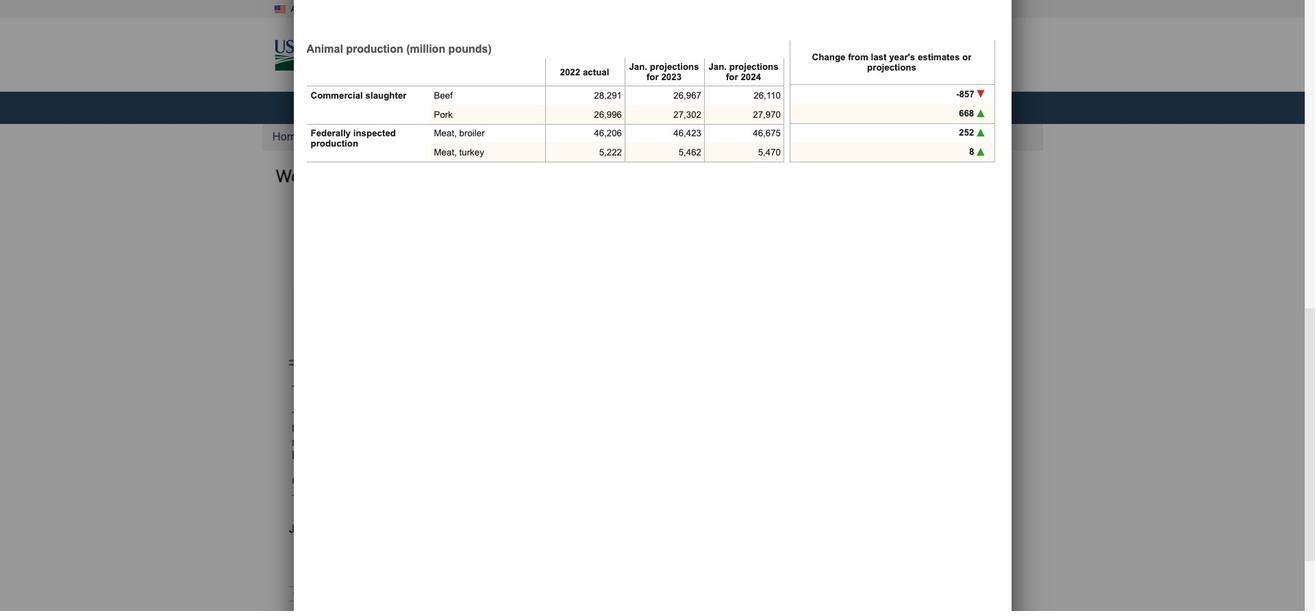 Task type: describe. For each thing, give the bounding box(es) containing it.
Jan. projections for 2023, Month labels June version. Press Space to toggle selection. Press Escape to go back to the left margin. Use arrow keys to navigate headers text field
[[625, 58, 704, 86]]

Federally inspected production, Attribute Sentence case. Press Space to toggle selection. Press Escape to go back to the left margin. Use arrow keys to navigate headers text field
[[307, 124, 430, 162]]

pounds
[[449, 43, 488, 54]]

million
[[410, 43, 446, 54]]

0 horizontal spatial marks. press enter to open the view data window.. use arrow keys to navigate data visualization elements. image
[[545, 86, 784, 162]]

1 horizontal spatial marks. press enter to open the view data window.. use arrow keys to navigate data visualization elements. image
[[790, 84, 996, 162]]

Meat, turkey, Commodity Sentence case label. Press Space to toggle selection. Press Escape to go back to the left margin. Use arrow keys to navigate headers text field
[[430, 143, 545, 162]]

Change from last year's estimates or projections, Animal difference title. Press Space to toggle selection. Press Escape to go back to the left margin. Use arrow keys to navigate headers text field
[[790, 40, 995, 84]]

Pork, Commodity Sentence case label. Press Space to toggle selection. Press Escape to go back to the left margin. Use arrow keys to navigate headers text field
[[430, 105, 545, 124]]

Beef, Commodity Sentence case label. Press Space to toggle selection. Press Escape to go back to the left margin. Use arrow keys to navigate headers text field
[[430, 86, 545, 105]]

Commercial slaughter, Attribute Sentence case. Press Space to toggle selection. Press Escape to go back to the left margin. Use arrow keys to navigate headers text field
[[307, 86, 430, 124]]

Jan. projections for 2024, Month labels June version. Press Space to toggle selection. Press Escape to go back to the left margin. Use arrow keys to navigate headers text field
[[704, 58, 784, 86]]



Task type: locate. For each thing, give the bounding box(es) containing it.
animal
[[307, 43, 343, 54]]

)
[[488, 43, 492, 54]]

2022 actual, Month labels June version. Press Space to toggle selection. Press Escape to go back to the left margin. Use arrow keys to navigate headers text field
[[545, 58, 625, 86]]

marks. press enter to open the view data window.. use arrow keys to navigate data visualization elements. image
[[790, 84, 996, 162], [545, 86, 784, 162]]

production
[[346, 43, 404, 54]]

Meat, broiler, Commodity Sentence case label. Press Space to toggle selection. Press Escape to go back to the left margin. Use arrow keys to navigate headers text field
[[430, 124, 545, 143]]

animal production ( million pounds )
[[307, 43, 492, 54]]

(
[[407, 43, 410, 54]]



Task type: vqa. For each thing, say whether or not it's contained in the screenshot.
the Jan. projections for 2023, Month labels June version. Press Space to toggle selection. Press Escape to go back to the left margin. Use arrow keys to navigate headers TEXT BOX
yes



